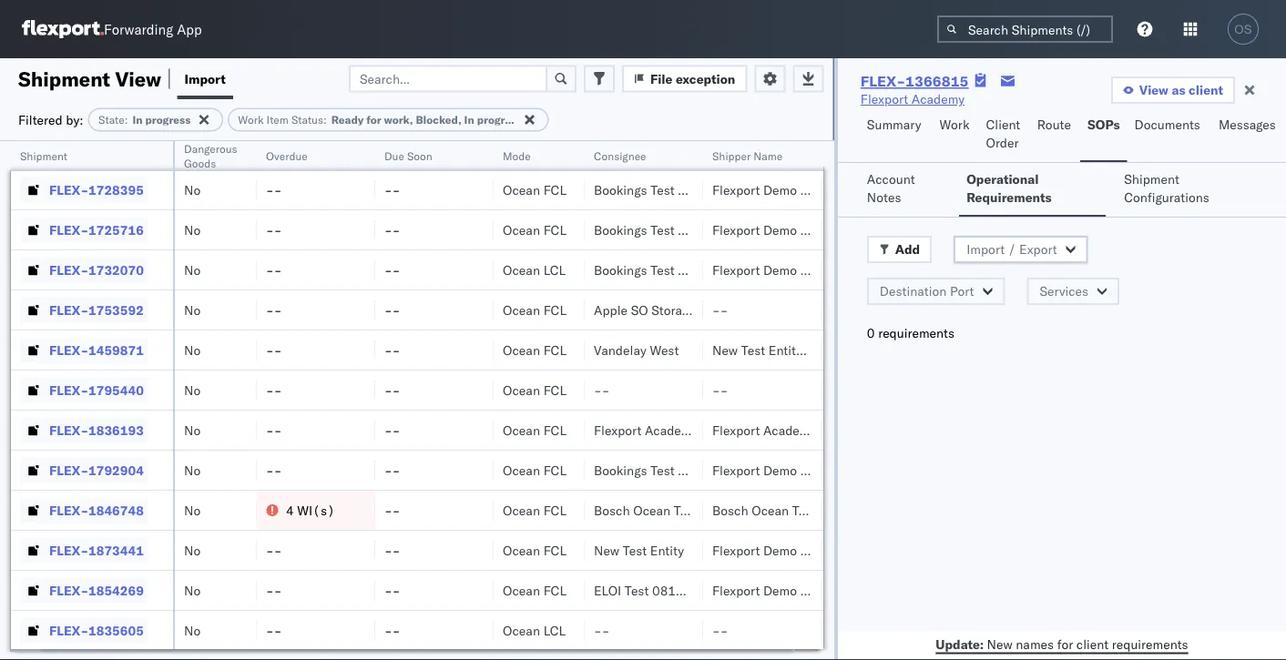 Task type: vqa. For each thing, say whether or not it's contained in the screenshot.


Task type: locate. For each thing, give the bounding box(es) containing it.
6 flexport demo shipper co. from the top
[[713, 543, 867, 559]]

flex- down by:
[[49, 142, 88, 158]]

resize handle column header for shipment
[[151, 141, 173, 661]]

:
[[125, 113, 128, 127], [324, 113, 327, 127]]

flex-1846748 button
[[20, 498, 147, 524]]

1 vertical spatial new
[[594, 543, 620, 559]]

flexport. image
[[22, 20, 104, 38]]

1 ocean lcl from the top
[[503, 262, 566, 278]]

bosch ocean test up the new test entity
[[594, 503, 698, 519]]

ocean lcl for --
[[503, 623, 566, 639]]

1 vertical spatial import
[[967, 241, 1005, 257]]

no for flex-1873441
[[184, 543, 201, 559]]

0 horizontal spatial for
[[367, 113, 381, 127]]

12 no from the top
[[184, 583, 201, 599]]

lcl for -
[[544, 623, 566, 639]]

9 no from the top
[[184, 462, 201, 478]]

new down (do
[[713, 342, 738, 358]]

flex- down flex-1725716 button
[[49, 262, 88, 278]]

order
[[986, 135, 1019, 151]]

ocean for 1732070
[[503, 262, 540, 278]]

ocean for 1792904
[[503, 462, 540, 478]]

11 fcl from the top
[[544, 583, 567, 599]]

ready
[[331, 113, 364, 127]]

services
[[1040, 283, 1089, 299]]

1 vertical spatial requirements
[[1112, 637, 1189, 652]]

academy
[[912, 91, 965, 107], [645, 422, 698, 438], [764, 422, 817, 438]]

bookings for flex-1725716
[[594, 222, 648, 238]]

ltd.
[[854, 422, 877, 438]]

1 horizontal spatial bosch
[[713, 503, 749, 519]]

shipper for flex-1725716
[[801, 222, 846, 238]]

2
[[806, 342, 814, 358]]

6 no from the top
[[184, 342, 201, 358]]

1 horizontal spatial in
[[464, 113, 475, 127]]

entity for new test entity
[[651, 543, 684, 559]]

1 co. from the top
[[849, 142, 867, 158]]

2 horizontal spatial academy
[[912, 91, 965, 107]]

bookings for flex-1629619
[[594, 142, 648, 158]]

in right state
[[133, 113, 143, 127]]

flexport for 1629619
[[713, 142, 760, 158]]

fcl for flex-1854269
[[544, 583, 567, 599]]

test for flex-1732070
[[651, 262, 675, 278]]

1 resize handle column header from the left
[[151, 141, 173, 661]]

flexport for 1725716
[[713, 222, 760, 238]]

1 vertical spatial lcl
[[544, 623, 566, 639]]

4 demo from the top
[[764, 262, 797, 278]]

fcl
[[544, 142, 567, 158], [544, 182, 567, 198], [544, 222, 567, 238], [544, 302, 567, 318], [544, 342, 567, 358], [544, 382, 567, 398], [544, 422, 567, 438], [544, 462, 567, 478], [544, 503, 567, 519], [544, 543, 567, 559], [544, 583, 567, 599]]

flex- down flex-1795440 button
[[49, 422, 88, 438]]

ocean fcl for flex-1728395
[[503, 182, 567, 198]]

3 bookings test consignee from the top
[[594, 222, 739, 238]]

ocean for 1629619
[[503, 142, 540, 158]]

flex-1732070
[[49, 262, 144, 278]]

4 co. from the top
[[849, 262, 867, 278]]

academy inside flexport academy link
[[912, 91, 965, 107]]

consignee for flex-1732070
[[678, 262, 739, 278]]

0 horizontal spatial client
[[1077, 637, 1109, 652]]

consignee for flex-1792904
[[678, 462, 739, 478]]

fcl for flex-1792904
[[544, 462, 567, 478]]

1 vertical spatial entity
[[651, 543, 684, 559]]

summary button
[[860, 108, 933, 162]]

bosch up the new test entity
[[594, 503, 630, 519]]

4 ocean fcl from the top
[[503, 302, 567, 318]]

6 ocean fcl from the top
[[503, 382, 567, 398]]

flex- inside button
[[49, 623, 88, 639]]

0 vertical spatial shipment
[[18, 66, 110, 91]]

no for flex-1459871
[[184, 342, 201, 358]]

1 horizontal spatial new
[[713, 342, 738, 358]]

0 horizontal spatial bosch
[[594, 503, 630, 519]]

1459871
[[88, 342, 144, 358]]

1 horizontal spatial :
[[324, 113, 327, 127]]

0 vertical spatial requirements
[[879, 325, 955, 341]]

2 bosch ocean test from the left
[[713, 503, 817, 519]]

-
[[266, 142, 274, 158], [274, 142, 282, 158], [385, 142, 392, 158], [392, 142, 400, 158], [266, 182, 274, 198], [274, 182, 282, 198], [385, 182, 392, 198], [392, 182, 400, 198], [266, 222, 274, 238], [274, 222, 282, 238], [385, 222, 392, 238], [392, 222, 400, 238], [266, 262, 274, 278], [274, 262, 282, 278], [385, 262, 392, 278], [392, 262, 400, 278], [266, 302, 274, 318], [274, 302, 282, 318], [385, 302, 392, 318], [392, 302, 400, 318], [713, 302, 721, 318], [721, 302, 728, 318], [266, 342, 274, 358], [274, 342, 282, 358], [385, 342, 392, 358], [392, 342, 400, 358], [266, 382, 274, 398], [274, 382, 282, 398], [385, 382, 392, 398], [392, 382, 400, 398], [594, 382, 602, 398], [602, 382, 610, 398], [713, 382, 721, 398], [721, 382, 728, 398], [266, 422, 274, 438], [274, 422, 282, 438], [385, 422, 392, 438], [392, 422, 400, 438], [266, 462, 274, 478], [274, 462, 282, 478], [385, 462, 392, 478], [392, 462, 400, 478], [385, 503, 392, 519], [392, 503, 400, 519], [266, 543, 274, 559], [274, 543, 282, 559], [385, 543, 392, 559], [392, 543, 400, 559], [266, 583, 274, 599], [274, 583, 282, 599], [385, 583, 392, 599], [392, 583, 400, 599], [266, 623, 274, 639], [274, 623, 282, 639], [385, 623, 392, 639], [392, 623, 400, 639], [594, 623, 602, 639], [602, 623, 610, 639], [713, 623, 721, 639], [721, 623, 728, 639]]

ocean fcl for flex-1725716
[[503, 222, 567, 238]]

6 resize handle column header from the left
[[682, 141, 704, 661]]

for left work,
[[367, 113, 381, 127]]

0 vertical spatial lcl
[[544, 262, 566, 278]]

081801
[[652, 583, 700, 599]]

fcl for flex-1873441
[[544, 543, 567, 559]]

flex-1854269
[[49, 583, 144, 599]]

file exception
[[651, 71, 736, 87]]

shipper for flex-1629619
[[801, 142, 846, 158]]

flex- down 'shipment' button
[[49, 182, 88, 198]]

flex- for 1795440
[[49, 382, 88, 398]]

2 in from the left
[[464, 113, 475, 127]]

no for flex-1629619
[[184, 142, 201, 158]]

documents button
[[1128, 108, 1212, 162]]

flex- for 1753592
[[49, 302, 88, 318]]

flex-1836193
[[49, 422, 144, 438]]

1 ocean fcl from the top
[[503, 142, 567, 158]]

no for flex-1846748
[[184, 503, 201, 519]]

not
[[729, 302, 754, 318]]

shipment
[[18, 66, 110, 91], [20, 149, 67, 163], [1125, 171, 1180, 187]]

forwarding
[[104, 21, 173, 38]]

7 ocean fcl from the top
[[503, 422, 567, 438]]

4 bookings from the top
[[594, 262, 648, 278]]

for right names
[[1058, 637, 1074, 652]]

7 no from the top
[[184, 382, 201, 398]]

5 resize handle column header from the left
[[563, 141, 585, 661]]

notes
[[867, 190, 902, 205]]

2 flexport demo shipper co. from the top
[[713, 182, 867, 198]]

1 horizontal spatial for
[[1058, 637, 1074, 652]]

view left as
[[1140, 82, 1169, 98]]

no for flex-1792904
[[184, 462, 201, 478]]

7 resize handle column header from the left
[[800, 141, 822, 661]]

flex- for 1835605
[[49, 623, 88, 639]]

flexport demo shipper co. for 1873441
[[713, 543, 867, 559]]

item
[[267, 113, 289, 127]]

import left /
[[967, 241, 1005, 257]]

0 vertical spatial import
[[185, 71, 226, 87]]

flex- down flex-1753592 button
[[49, 342, 88, 358]]

6 co. from the top
[[849, 543, 867, 559]]

eloi test 081801
[[594, 583, 700, 599]]

flexport demo shipper co.
[[713, 142, 867, 158], [713, 182, 867, 198], [713, 222, 867, 238], [713, 262, 867, 278], [713, 462, 867, 478], [713, 543, 867, 559], [713, 583, 867, 599]]

blocked,
[[416, 113, 462, 127]]

flex- for 1629619
[[49, 142, 88, 158]]

7 co. from the top
[[849, 583, 867, 599]]

1 bookings test consignee from the top
[[594, 142, 739, 158]]

no
[[184, 142, 201, 158], [184, 182, 201, 198], [184, 222, 201, 238], [184, 262, 201, 278], [184, 302, 201, 318], [184, 342, 201, 358], [184, 382, 201, 398], [184, 422, 201, 438], [184, 462, 201, 478], [184, 503, 201, 519], [184, 543, 201, 559], [184, 583, 201, 599], [184, 623, 201, 639]]

bosch ocean test down inc.
[[713, 503, 817, 519]]

/
[[1009, 241, 1016, 257]]

shipper for flex-1792904
[[801, 462, 846, 478]]

co. for 1854269
[[849, 583, 867, 599]]

progress up dangerous
[[145, 113, 191, 127]]

work left item at left
[[238, 113, 264, 127]]

new left names
[[987, 637, 1013, 652]]

shipment configurations
[[1125, 171, 1210, 205]]

4 fcl from the top
[[544, 302, 567, 318]]

flex-1873441
[[49, 543, 144, 559]]

shipment for shipment configurations
[[1125, 171, 1180, 187]]

6 fcl from the top
[[544, 382, 567, 398]]

1 no from the top
[[184, 142, 201, 158]]

ocean lcl for bookings test consignee
[[503, 262, 566, 278]]

by:
[[66, 112, 83, 128]]

flex-1753592 button
[[20, 298, 147, 323]]

5 co. from the top
[[849, 462, 867, 478]]

3 flexport demo shipper co. from the top
[[713, 222, 867, 238]]

3 bookings from the top
[[594, 222, 648, 238]]

resize handle column header
[[151, 141, 173, 661], [235, 141, 257, 661], [354, 141, 375, 661], [472, 141, 494, 661], [563, 141, 585, 661], [682, 141, 704, 661], [800, 141, 822, 661]]

shipper for flex-1728395
[[801, 182, 846, 198]]

9 fcl from the top
[[544, 503, 567, 519]]

0 horizontal spatial bosch ocean test
[[594, 503, 698, 519]]

10 ocean fcl from the top
[[503, 543, 567, 559]]

10 no from the top
[[184, 503, 201, 519]]

8 fcl from the top
[[544, 462, 567, 478]]

0 horizontal spatial entity
[[651, 543, 684, 559]]

4 flexport demo shipper co. from the top
[[713, 262, 867, 278]]

academy left "(us)"
[[645, 422, 698, 438]]

shipper name
[[713, 149, 783, 163]]

test for flex-1728395
[[651, 182, 675, 198]]

2 ocean lcl from the top
[[503, 623, 566, 639]]

entity left the 2
[[769, 342, 803, 358]]

shipment for shipment
[[20, 149, 67, 163]]

no for flex-1854269
[[184, 583, 201, 599]]

8 no from the top
[[184, 422, 201, 438]]

demo for 1873441
[[764, 543, 797, 559]]

2 vertical spatial new
[[987, 637, 1013, 652]]

5 bookings test consignee from the top
[[594, 462, 739, 478]]

test for flex-1725716
[[651, 222, 675, 238]]

flex- down flex-1846748 button
[[49, 543, 88, 559]]

flex-
[[861, 72, 906, 90], [49, 142, 88, 158], [49, 182, 88, 198], [49, 222, 88, 238], [49, 262, 88, 278], [49, 302, 88, 318], [49, 342, 88, 358], [49, 382, 88, 398], [49, 422, 88, 438], [49, 462, 88, 478], [49, 503, 88, 519], [49, 543, 88, 559], [49, 583, 88, 599], [49, 623, 88, 639]]

view inside button
[[1140, 82, 1169, 98]]

co. for 1728395
[[849, 182, 867, 198]]

3 demo from the top
[[764, 222, 797, 238]]

0 vertical spatial new
[[713, 342, 738, 358]]

0 horizontal spatial :
[[125, 113, 128, 127]]

demo for 1854269
[[764, 583, 797, 599]]

0 vertical spatial entity
[[769, 342, 803, 358]]

fcl for flex-1753592
[[544, 302, 567, 318]]

0 horizontal spatial requirements
[[879, 325, 955, 341]]

2 co. from the top
[[849, 182, 867, 198]]

2 demo from the top
[[764, 182, 797, 198]]

1 horizontal spatial entity
[[769, 342, 803, 358]]

client right names
[[1077, 637, 1109, 652]]

flexport academy (sz) ltd.
[[713, 422, 877, 438]]

3 co. from the top
[[849, 222, 867, 238]]

8 ocean fcl from the top
[[503, 462, 567, 478]]

1 horizontal spatial academy
[[764, 422, 817, 438]]

0 horizontal spatial import
[[185, 71, 226, 87]]

5 ocean fcl from the top
[[503, 342, 567, 358]]

1 flexport demo shipper co. from the top
[[713, 142, 867, 158]]

work down 1366815
[[940, 117, 970, 133]]

3 resize handle column header from the left
[[354, 141, 375, 661]]

shipper
[[801, 142, 846, 158], [713, 149, 751, 163], [801, 182, 846, 198], [801, 222, 846, 238], [801, 262, 846, 278], [801, 462, 846, 478], [801, 543, 846, 559], [801, 583, 846, 599]]

filtered by:
[[18, 112, 83, 128]]

: left ready
[[324, 113, 327, 127]]

for
[[367, 113, 381, 127], [1058, 637, 1074, 652]]

flexport for 1728395
[[713, 182, 760, 198]]

view up state : in progress on the top left
[[115, 66, 161, 91]]

bosch down "(us)"
[[713, 503, 749, 519]]

flex-1795440 button
[[20, 378, 147, 403]]

work inside button
[[940, 117, 970, 133]]

9 ocean fcl from the top
[[503, 503, 567, 519]]

progress up mode
[[477, 113, 523, 127]]

route
[[1038, 117, 1072, 133]]

7 fcl from the top
[[544, 422, 567, 438]]

bosch ocean test
[[594, 503, 698, 519], [713, 503, 817, 519]]

dangerous
[[184, 142, 237, 155]]

1 lcl from the top
[[544, 262, 566, 278]]

app
[[177, 21, 202, 38]]

ocean fcl for flex-1846748
[[503, 503, 567, 519]]

flex- down flex-1854269 button
[[49, 623, 88, 639]]

flex-1835605
[[49, 623, 144, 639]]

5 no from the top
[[184, 302, 201, 318]]

1836193
[[88, 422, 144, 438]]

2 bookings from the top
[[594, 182, 648, 198]]

lcl
[[544, 262, 566, 278], [544, 623, 566, 639]]

flexport demo shipper co. for 1725716
[[713, 222, 867, 238]]

1 bookings from the top
[[594, 142, 648, 158]]

--
[[266, 142, 282, 158], [385, 142, 400, 158], [266, 182, 282, 198], [385, 182, 400, 198], [266, 222, 282, 238], [385, 222, 400, 238], [266, 262, 282, 278], [385, 262, 400, 278], [266, 302, 282, 318], [385, 302, 400, 318], [713, 302, 728, 318], [266, 342, 282, 358], [385, 342, 400, 358], [266, 382, 282, 398], [385, 382, 400, 398], [594, 382, 610, 398], [713, 382, 728, 398], [266, 422, 282, 438], [385, 422, 400, 438], [266, 462, 282, 478], [385, 462, 400, 478], [385, 503, 400, 519], [266, 543, 282, 559], [385, 543, 400, 559], [266, 583, 282, 599], [385, 583, 400, 599], [266, 623, 282, 639], [385, 623, 400, 639], [594, 623, 610, 639], [713, 623, 728, 639]]

1 fcl from the top
[[544, 142, 567, 158]]

0 horizontal spatial progress
[[145, 113, 191, 127]]

flexport demo shipper co. for 1854269
[[713, 583, 867, 599]]

import / export
[[967, 241, 1058, 257]]

5 fcl from the top
[[544, 342, 567, 358]]

flexport
[[861, 91, 909, 107], [713, 142, 760, 158], [713, 182, 760, 198], [713, 222, 760, 238], [713, 262, 760, 278], [594, 422, 642, 438], [713, 422, 760, 438], [713, 462, 760, 478], [713, 543, 760, 559], [713, 583, 760, 599]]

(sz)
[[820, 422, 851, 438]]

2 horizontal spatial new
[[987, 637, 1013, 652]]

11 ocean fcl from the top
[[503, 583, 567, 599]]

shipment button
[[11, 145, 155, 163]]

account
[[867, 171, 915, 187]]

1753592
[[88, 302, 144, 318]]

work for work
[[940, 117, 970, 133]]

1 horizontal spatial progress
[[477, 113, 523, 127]]

client right as
[[1189, 82, 1224, 98]]

entity up '081801'
[[651, 543, 684, 559]]

2 lcl from the top
[[544, 623, 566, 639]]

1 vertical spatial shipment
[[20, 149, 67, 163]]

flexport demo shipper co. for 1792904
[[713, 462, 867, 478]]

consignee
[[678, 142, 739, 158], [594, 149, 647, 163], [678, 182, 739, 198], [678, 222, 739, 238], [678, 262, 739, 278], [678, 462, 739, 478]]

inc.
[[738, 422, 759, 438]]

0 horizontal spatial view
[[115, 66, 161, 91]]

11 no from the top
[[184, 543, 201, 559]]

10 fcl from the top
[[544, 543, 567, 559]]

2 vertical spatial shipment
[[1125, 171, 1180, 187]]

flex- for 1873441
[[49, 543, 88, 559]]

flex- down flex-1459871 button
[[49, 382, 88, 398]]

2 resize handle column header from the left
[[235, 141, 257, 661]]

2 fcl from the top
[[544, 182, 567, 198]]

ocean fcl for flex-1795440
[[503, 382, 567, 398]]

flex-1459871 button
[[20, 338, 147, 363]]

flex- up flexport academy at right
[[861, 72, 906, 90]]

as
[[1172, 82, 1186, 98]]

import
[[185, 71, 226, 87], [967, 241, 1005, 257]]

1 vertical spatial ocean lcl
[[503, 623, 566, 639]]

flex- down flex-1732070 button
[[49, 302, 88, 318]]

0 vertical spatial ocean lcl
[[503, 262, 566, 278]]

bookings test consignee for flex-1732070
[[594, 262, 739, 278]]

entity for new test entity 2
[[769, 342, 803, 358]]

view as client
[[1140, 82, 1224, 98]]

no for flex-1732070
[[184, 262, 201, 278]]

1 horizontal spatial view
[[1140, 82, 1169, 98]]

flex-1854269 button
[[20, 578, 147, 604]]

flex- down flex-1836193 button
[[49, 462, 88, 478]]

3 fcl from the top
[[544, 222, 567, 238]]

7 flexport demo shipper co. from the top
[[713, 583, 867, 599]]

resize handle column header for mode
[[563, 141, 585, 661]]

new for new test entity
[[594, 543, 620, 559]]

shipment up the configurations
[[1125, 171, 1180, 187]]

view
[[115, 66, 161, 91], [1140, 82, 1169, 98]]

3 no from the top
[[184, 222, 201, 238]]

ocean for 1728395
[[503, 182, 540, 198]]

0 horizontal spatial work
[[238, 113, 264, 127]]

: up 1629619
[[125, 113, 128, 127]]

1 demo from the top
[[764, 142, 797, 158]]

flex- for 1732070
[[49, 262, 88, 278]]

co. for 1725716
[[849, 222, 867, 238]]

client inside button
[[1189, 82, 1224, 98]]

academy right inc.
[[764, 422, 817, 438]]

0 horizontal spatial academy
[[645, 422, 698, 438]]

flex-1366815
[[861, 72, 969, 90]]

flex- down flex-1873441 button
[[49, 583, 88, 599]]

2 bookings test consignee from the top
[[594, 182, 739, 198]]

academy down 1366815
[[912, 91, 965, 107]]

in right blocked,
[[464, 113, 475, 127]]

consignee for flex-1728395
[[678, 182, 739, 198]]

consignee for flex-1629619
[[678, 142, 739, 158]]

shipment inside shipment configurations
[[1125, 171, 1180, 187]]

shipment up by:
[[18, 66, 110, 91]]

1 horizontal spatial work
[[940, 117, 970, 133]]

west
[[650, 342, 679, 358]]

status
[[291, 113, 324, 127]]

0
[[867, 325, 875, 341]]

requirements
[[879, 325, 955, 341], [1112, 637, 1189, 652]]

2 ocean fcl from the top
[[503, 182, 567, 198]]

test
[[651, 142, 675, 158], [651, 182, 675, 198], [651, 222, 675, 238], [651, 262, 675, 278], [742, 342, 766, 358], [651, 462, 675, 478], [674, 503, 698, 519], [793, 503, 817, 519], [623, 543, 647, 559], [625, 583, 649, 599]]

13 no from the top
[[184, 623, 201, 639]]

7 demo from the top
[[764, 583, 797, 599]]

import down app
[[185, 71, 226, 87]]

state : in progress
[[99, 113, 191, 127]]

4 no from the top
[[184, 262, 201, 278]]

file exception button
[[622, 65, 748, 92], [622, 65, 748, 92]]

shipment down filtered
[[20, 149, 67, 163]]

1 horizontal spatial client
[[1189, 82, 1224, 98]]

5 bookings from the top
[[594, 462, 648, 478]]

apple
[[594, 302, 628, 318]]

new up eloi
[[594, 543, 620, 559]]

3 ocean fcl from the top
[[503, 222, 567, 238]]

4
[[286, 503, 294, 519]]

flexport for 1836193
[[713, 422, 760, 438]]

flex- down flex-1792904 button on the left bottom
[[49, 503, 88, 519]]

4 bookings test consignee from the top
[[594, 262, 739, 278]]

os
[[1235, 22, 1253, 36]]

client order button
[[979, 108, 1030, 162]]

2 no from the top
[[184, 182, 201, 198]]

5 demo from the top
[[764, 462, 797, 478]]

flex- down flex-1728395 button
[[49, 222, 88, 238]]

shipment configurations button
[[1117, 163, 1258, 217]]

1 horizontal spatial bosch ocean test
[[713, 503, 817, 519]]

bookings test consignee for flex-1728395
[[594, 182, 739, 198]]

0 horizontal spatial new
[[594, 543, 620, 559]]

5 flexport demo shipper co. from the top
[[713, 462, 867, 478]]

goods
[[184, 156, 216, 170]]

6 demo from the top
[[764, 543, 797, 559]]

demo
[[764, 142, 797, 158], [764, 182, 797, 198], [764, 222, 797, 238], [764, 262, 797, 278], [764, 462, 797, 478], [764, 543, 797, 559], [764, 583, 797, 599]]

flex-1792904 button
[[20, 458, 147, 483]]

0 horizontal spatial in
[[133, 113, 143, 127]]

0 vertical spatial client
[[1189, 82, 1224, 98]]

demo for 1629619
[[764, 142, 797, 158]]

1 horizontal spatial import
[[967, 241, 1005, 257]]



Task type: describe. For each thing, give the bounding box(es) containing it.
fcl for flex-1836193
[[544, 422, 567, 438]]

vandelay west
[[594, 342, 679, 358]]

name
[[754, 149, 783, 163]]

1732070
[[88, 262, 144, 278]]

flex-1629619
[[49, 142, 144, 158]]

ocean fcl for flex-1873441
[[503, 543, 567, 559]]

consignee button
[[585, 145, 685, 163]]

work for work item status : ready for work, blocked, in progress
[[238, 113, 264, 127]]

flex- for 1836193
[[49, 422, 88, 438]]

flex- for 1366815
[[861, 72, 906, 90]]

flexport academy link
[[861, 90, 965, 108]]

messages
[[1219, 117, 1277, 133]]

flexport academy
[[861, 91, 965, 107]]

shipment view
[[18, 66, 161, 91]]

resize handle column header for shipper name
[[800, 141, 822, 661]]

requirements
[[967, 190, 1052, 205]]

1854269
[[88, 583, 144, 599]]

no for flex-1836193
[[184, 422, 201, 438]]

flex-1366815 link
[[861, 72, 969, 90]]

flexport academy (us) inc.
[[594, 422, 759, 438]]

ocean for 1836193
[[503, 422, 540, 438]]

no for flex-1835605
[[184, 623, 201, 639]]

ocean fcl for flex-1753592
[[503, 302, 567, 318]]

flex-1728395
[[49, 182, 144, 198]]

(us)
[[702, 422, 734, 438]]

co. for 1792904
[[849, 462, 867, 478]]

1835605
[[88, 623, 144, 639]]

fcl for flex-1629619
[[544, 142, 567, 158]]

configurations
[[1125, 190, 1210, 205]]

flex- for 1459871
[[49, 342, 88, 358]]

flex- for 1854269
[[49, 583, 88, 599]]

Search... text field
[[349, 65, 548, 92]]

so
[[631, 302, 648, 318]]

flexport demo shipper co. for 1629619
[[713, 142, 867, 158]]

flex- for 1792904
[[49, 462, 88, 478]]

2 bosch from the left
[[713, 503, 749, 519]]

1 horizontal spatial requirements
[[1112, 637, 1189, 652]]

fcl for flex-1795440
[[544, 382, 567, 398]]

bookings test consignee for flex-1792904
[[594, 462, 739, 478]]

soon
[[407, 149, 433, 163]]

lcl for bookings
[[544, 262, 566, 278]]

due soon
[[385, 149, 433, 163]]

add
[[896, 241, 921, 257]]

view as client button
[[1112, 77, 1236, 104]]

1 bosch ocean test from the left
[[594, 503, 698, 519]]

flex-1728395 button
[[20, 177, 147, 203]]

export
[[1020, 241, 1058, 257]]

route button
[[1030, 108, 1081, 162]]

sops
[[1088, 117, 1120, 133]]

documents
[[1135, 117, 1201, 133]]

update:
[[936, 637, 984, 652]]

1 bosch from the left
[[594, 503, 630, 519]]

demo for 1732070
[[764, 262, 797, 278]]

new for new test entity 2
[[713, 342, 738, 358]]

ocean fcl for flex-1854269
[[503, 583, 567, 599]]

ocean for 1854269
[[503, 583, 540, 599]]

ocean fcl for flex-1792904
[[503, 462, 567, 478]]

bookings test consignee for flex-1725716
[[594, 222, 739, 238]]

1795440
[[88, 382, 144, 398]]

no for flex-1728395
[[184, 182, 201, 198]]

demo for 1725716
[[764, 222, 797, 238]]

1 : from the left
[[125, 113, 128, 127]]

flex-1732070 button
[[20, 257, 147, 283]]

bookings for flex-1732070
[[594, 262, 648, 278]]

import for import
[[185, 71, 226, 87]]

flexport demo shipper co. for 1728395
[[713, 182, 867, 198]]

apple so storage (do not use)
[[594, 302, 790, 318]]

1629619
[[88, 142, 144, 158]]

2 progress from the left
[[477, 113, 523, 127]]

flexport for 1792904
[[713, 462, 760, 478]]

ocean for 1795440
[[503, 382, 540, 398]]

shipper for flex-1873441
[[801, 543, 846, 559]]

mode button
[[494, 145, 567, 163]]

services button
[[1027, 278, 1120, 305]]

destination port button
[[867, 278, 1006, 305]]

no for flex-1725716
[[184, 222, 201, 238]]

academy for flexport academy (us) inc.
[[645, 422, 698, 438]]

os button
[[1223, 8, 1265, 50]]

flexport for 1854269
[[713, 583, 760, 599]]

destination
[[880, 283, 947, 299]]

flexport for 1873441
[[713, 543, 760, 559]]

wi(s)
[[297, 503, 335, 519]]

ocean for 1846748
[[503, 503, 540, 519]]

ocean for 1873441
[[503, 543, 540, 559]]

Search Shipments (/) text field
[[938, 15, 1114, 43]]

new test entity
[[594, 543, 684, 559]]

shipper for flex-1732070
[[801, 262, 846, 278]]

shipment for shipment view
[[18, 66, 110, 91]]

test for flex-1629619
[[651, 142, 675, 158]]

work button
[[933, 108, 979, 162]]

1846748
[[88, 503, 144, 519]]

ocean fcl for flex-1836193
[[503, 422, 567, 438]]

port
[[950, 283, 975, 299]]

flex- for 1725716
[[49, 222, 88, 238]]

1 vertical spatial client
[[1077, 637, 1109, 652]]

operational
[[967, 171, 1039, 187]]

fcl for flex-1846748
[[544, 503, 567, 519]]

flex-1629619 button
[[20, 137, 147, 163]]

sops button
[[1081, 108, 1128, 162]]

import for import / export
[[967, 241, 1005, 257]]

filtered
[[18, 112, 63, 128]]

1873441
[[88, 543, 144, 559]]

1 in from the left
[[133, 113, 143, 127]]

forwarding app
[[104, 21, 202, 38]]

(do
[[699, 302, 726, 318]]

0 vertical spatial for
[[367, 113, 381, 127]]

flex-1795440
[[49, 382, 144, 398]]

ocean for 1459871
[[503, 342, 540, 358]]

bookings test consignee for flex-1629619
[[594, 142, 739, 158]]

storage
[[652, 302, 696, 318]]

flexport for 1732070
[[713, 262, 760, 278]]

operational requirements
[[967, 171, 1052, 205]]

test for flex-1854269
[[625, 583, 649, 599]]

academy for flexport academy
[[912, 91, 965, 107]]

flex-1835605 button
[[20, 618, 147, 644]]

shipper inside shipper name button
[[713, 149, 751, 163]]

messages button
[[1212, 108, 1286, 162]]

eloi
[[594, 583, 622, 599]]

1 vertical spatial for
[[1058, 637, 1074, 652]]

client
[[986, 117, 1021, 133]]

summary
[[867, 117, 922, 133]]

fcl for flex-1728395
[[544, 182, 567, 198]]

flex-1725716 button
[[20, 217, 147, 243]]

names
[[1016, 637, 1054, 652]]

shipper name button
[[704, 145, 804, 163]]

flex- for 1728395
[[49, 182, 88, 198]]

shipper for flex-1854269
[[801, 583, 846, 599]]

no for flex-1795440
[[184, 382, 201, 398]]

bookings for flex-1728395
[[594, 182, 648, 198]]

ocean fcl for flex-1629619
[[503, 142, 567, 158]]

forwarding app link
[[22, 20, 202, 38]]

account notes button
[[860, 163, 949, 217]]

1366815
[[906, 72, 969, 90]]

flex-1792904
[[49, 462, 144, 478]]

ocean for 1725716
[[503, 222, 540, 238]]

overdue
[[266, 149, 308, 163]]

co. for 1873441
[[849, 543, 867, 559]]

2 : from the left
[[324, 113, 327, 127]]

4 resize handle column header from the left
[[472, 141, 494, 661]]

no for flex-1753592
[[184, 302, 201, 318]]

1 progress from the left
[[145, 113, 191, 127]]

flex-1873441 button
[[20, 538, 147, 564]]

consignee inside button
[[594, 149, 647, 163]]

academy for flexport academy (sz) ltd.
[[764, 422, 817, 438]]

test for flex-1873441
[[623, 543, 647, 559]]

resize handle column header for consignee
[[682, 141, 704, 661]]

file
[[651, 71, 673, 87]]

account notes
[[867, 171, 915, 205]]

flex-1725716
[[49, 222, 144, 238]]



